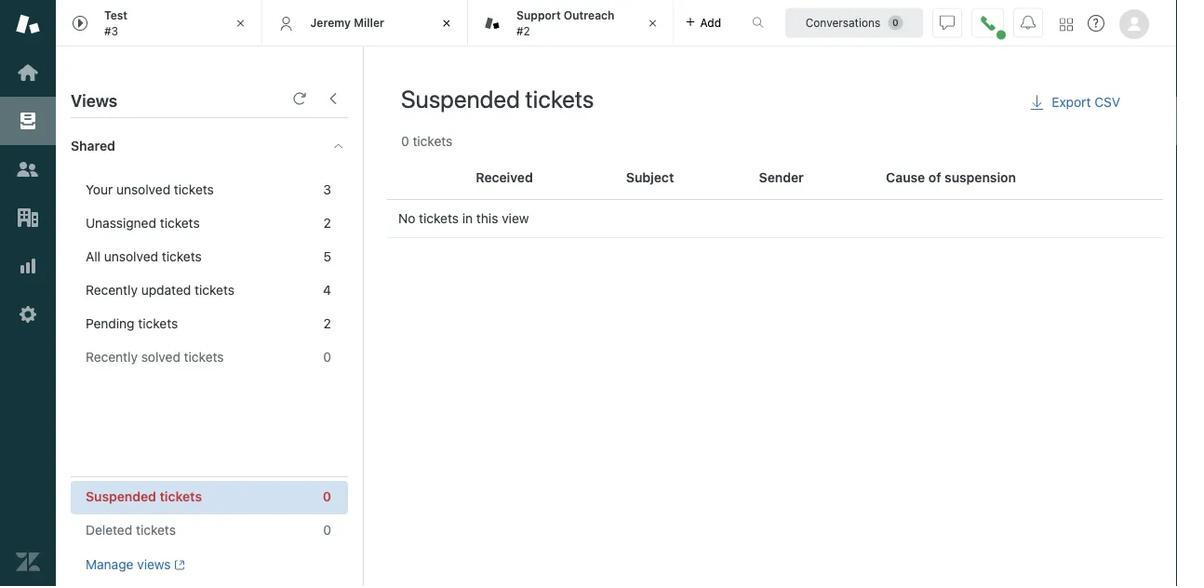 Task type: locate. For each thing, give the bounding box(es) containing it.
1 horizontal spatial suspended
[[401, 84, 520, 113]]

1 horizontal spatial suspended tickets
[[401, 84, 594, 113]]

sender
[[759, 170, 804, 185]]

tickets up no
[[413, 134, 453, 149]]

suspended tickets up the deleted tickets
[[86, 489, 202, 504]]

1 vertical spatial suspended tickets
[[86, 489, 202, 504]]

1 vertical spatial 2
[[324, 316, 331, 331]]

recently for recently solved tickets
[[86, 349, 138, 365]]

tickets up the views
[[136, 522, 176, 538]]

close image inside jeremy miller tab
[[437, 14, 456, 33]]

tickets up updated
[[162, 249, 202, 264]]

0 vertical spatial suspended
[[401, 84, 520, 113]]

2 horizontal spatial close image
[[643, 14, 662, 33]]

0 horizontal spatial suspended tickets
[[86, 489, 202, 504]]

3
[[323, 182, 331, 197]]

recently up 'pending'
[[86, 282, 138, 298]]

2 recently from the top
[[86, 349, 138, 365]]

shared button
[[56, 118, 313, 174]]

views image
[[16, 109, 40, 133]]

close image left add popup button
[[643, 14, 662, 33]]

no
[[398, 211, 415, 226]]

2 close image from the left
[[437, 14, 456, 33]]

3 close image from the left
[[643, 14, 662, 33]]

(opens in a new tab) image
[[171, 560, 185, 571]]

get help image
[[1088, 15, 1105, 32]]

1 tab from the left
[[56, 0, 262, 47]]

tickets down "support outreach #2"
[[525, 84, 594, 113]]

suspended tickets
[[401, 84, 594, 113], [86, 489, 202, 504]]

0 vertical spatial unsolved
[[116, 182, 170, 197]]

refresh views pane image
[[292, 91, 307, 106]]

this
[[476, 211, 498, 226]]

suspended tickets for 0
[[86, 489, 202, 504]]

0 vertical spatial 2
[[324, 215, 331, 231]]

0 horizontal spatial suspended
[[86, 489, 156, 504]]

zendesk image
[[16, 550, 40, 574]]

unsolved up unassigned tickets
[[116, 182, 170, 197]]

1 vertical spatial recently
[[86, 349, 138, 365]]

#3
[[104, 24, 118, 37]]

0 horizontal spatial tab
[[56, 0, 262, 47]]

tickets up the deleted tickets
[[160, 489, 202, 504]]

recently down 'pending'
[[86, 349, 138, 365]]

unsolved
[[116, 182, 170, 197], [104, 249, 158, 264]]

close image left #2
[[437, 14, 456, 33]]

1 close image from the left
[[231, 14, 250, 33]]

suspended up the deleted tickets
[[86, 489, 156, 504]]

recently
[[86, 282, 138, 298], [86, 349, 138, 365]]

0 vertical spatial recently
[[86, 282, 138, 298]]

shared
[[71, 138, 115, 154]]

support outreach #2
[[516, 9, 615, 37]]

1 vertical spatial suspended
[[86, 489, 156, 504]]

notifications image
[[1021, 15, 1036, 30]]

unassigned
[[86, 215, 156, 231]]

reporting image
[[16, 254, 40, 278]]

0 vertical spatial suspended tickets
[[401, 84, 594, 113]]

2 up 5
[[324, 215, 331, 231]]

pending tickets
[[86, 316, 178, 331]]

suspended up 0 tickets
[[401, 84, 520, 113]]

2
[[324, 215, 331, 231], [324, 316, 331, 331]]

suspended tickets down #2
[[401, 84, 594, 113]]

2 2 from the top
[[324, 316, 331, 331]]

suspended
[[401, 84, 520, 113], [86, 489, 156, 504]]

close image left "jeremy"
[[231, 14, 250, 33]]

2 tab from the left
[[468, 0, 674, 47]]

0 for deleted tickets
[[323, 522, 331, 538]]

1 horizontal spatial close image
[[437, 14, 456, 33]]

1 vertical spatial unsolved
[[104, 249, 158, 264]]

tickets
[[525, 84, 594, 113], [413, 134, 453, 149], [174, 182, 214, 197], [419, 211, 459, 226], [160, 215, 200, 231], [162, 249, 202, 264], [195, 282, 234, 298], [138, 316, 178, 331], [184, 349, 224, 365], [160, 489, 202, 504], [136, 522, 176, 538]]

jeremy miller tab
[[262, 0, 468, 47]]

unsolved for your
[[116, 182, 170, 197]]

1 2 from the top
[[324, 215, 331, 231]]

tickets down "shared" dropdown button
[[174, 182, 214, 197]]

close image
[[231, 14, 250, 33], [437, 14, 456, 33], [643, 14, 662, 33]]

1 recently from the top
[[86, 282, 138, 298]]

manage
[[86, 557, 134, 572]]

all
[[86, 249, 101, 264]]

outreach
[[564, 9, 615, 22]]

1 horizontal spatial tab
[[468, 0, 674, 47]]

2 down 4
[[324, 316, 331, 331]]

tickets down recently updated tickets at the left of page
[[138, 316, 178, 331]]

test #3
[[104, 9, 128, 37]]

close image for support
[[643, 14, 662, 33]]

unsolved down unassigned
[[104, 249, 158, 264]]

add
[[700, 16, 721, 29]]

manage views
[[86, 557, 171, 572]]

your
[[86, 182, 113, 197]]

tickets right solved
[[184, 349, 224, 365]]

0
[[401, 134, 409, 149], [323, 349, 331, 365], [323, 489, 331, 504], [323, 522, 331, 538]]

solved
[[141, 349, 180, 365]]

tab
[[56, 0, 262, 47], [468, 0, 674, 47]]

cause
[[886, 170, 925, 185]]

0 horizontal spatial close image
[[231, 14, 250, 33]]

jeremy miller
[[310, 16, 384, 29]]

view
[[502, 211, 529, 226]]

admin image
[[16, 302, 40, 327]]



Task type: describe. For each thing, give the bounding box(es) containing it.
in
[[462, 211, 473, 226]]

tabs tab list
[[56, 0, 732, 47]]

button displays agent's chat status as invisible. image
[[940, 15, 955, 30]]

conversations button
[[785, 8, 923, 38]]

csv
[[1094, 94, 1120, 110]]

cause of suspension
[[886, 170, 1016, 185]]

export csv button
[[1014, 84, 1136, 121]]

zendesk products image
[[1060, 18, 1073, 31]]

tickets right updated
[[195, 282, 234, 298]]

your unsolved tickets
[[86, 182, 214, 197]]

recently for recently updated tickets
[[86, 282, 138, 298]]

test
[[104, 9, 128, 22]]

updated
[[141, 282, 191, 298]]

0 for recently solved tickets
[[323, 349, 331, 365]]

suspension
[[945, 170, 1016, 185]]

0 for suspended tickets
[[323, 489, 331, 504]]

all unsolved tickets
[[86, 249, 202, 264]]

0 tickets
[[401, 134, 453, 149]]

views
[[71, 90, 117, 110]]

collapse views pane image
[[326, 91, 341, 106]]

jeremy
[[310, 16, 351, 29]]

deleted tickets
[[86, 522, 176, 538]]

close image for test
[[231, 14, 250, 33]]

2 for unassigned tickets
[[324, 215, 331, 231]]

suspended for 0
[[86, 489, 156, 504]]

of
[[929, 170, 941, 185]]

get started image
[[16, 60, 40, 85]]

tab containing test
[[56, 0, 262, 47]]

add button
[[674, 0, 732, 46]]

pending
[[86, 316, 135, 331]]

export csv
[[1052, 94, 1120, 110]]

manage views link
[[86, 556, 185, 573]]

organizations image
[[16, 206, 40, 230]]

4
[[323, 282, 331, 298]]

2 for pending tickets
[[324, 316, 331, 331]]

suspended for 0 tickets
[[401, 84, 520, 113]]

support
[[516, 9, 561, 22]]

tickets left in
[[419, 211, 459, 226]]

5
[[323, 249, 331, 264]]

#2
[[516, 24, 530, 37]]

suspended tickets for 0 tickets
[[401, 84, 594, 113]]

shared heading
[[56, 118, 363, 174]]

recently solved tickets
[[86, 349, 224, 365]]

no tickets in this view
[[398, 211, 529, 226]]

views
[[137, 557, 171, 572]]

miller
[[354, 16, 384, 29]]

unsolved for all
[[104, 249, 158, 264]]

recently updated tickets
[[86, 282, 234, 298]]

tickets down 'your unsolved tickets'
[[160, 215, 200, 231]]

tab containing support outreach
[[468, 0, 674, 47]]

export
[[1052, 94, 1091, 110]]

customers image
[[16, 157, 40, 181]]

zendesk support image
[[16, 12, 40, 36]]

received
[[476, 170, 533, 185]]

deleted
[[86, 522, 132, 538]]

main element
[[0, 0, 56, 586]]

unassigned tickets
[[86, 215, 200, 231]]

conversations
[[806, 16, 881, 29]]

subject
[[626, 170, 674, 185]]



Task type: vqa. For each thing, say whether or not it's contained in the screenshot.
the top the Recently
yes



